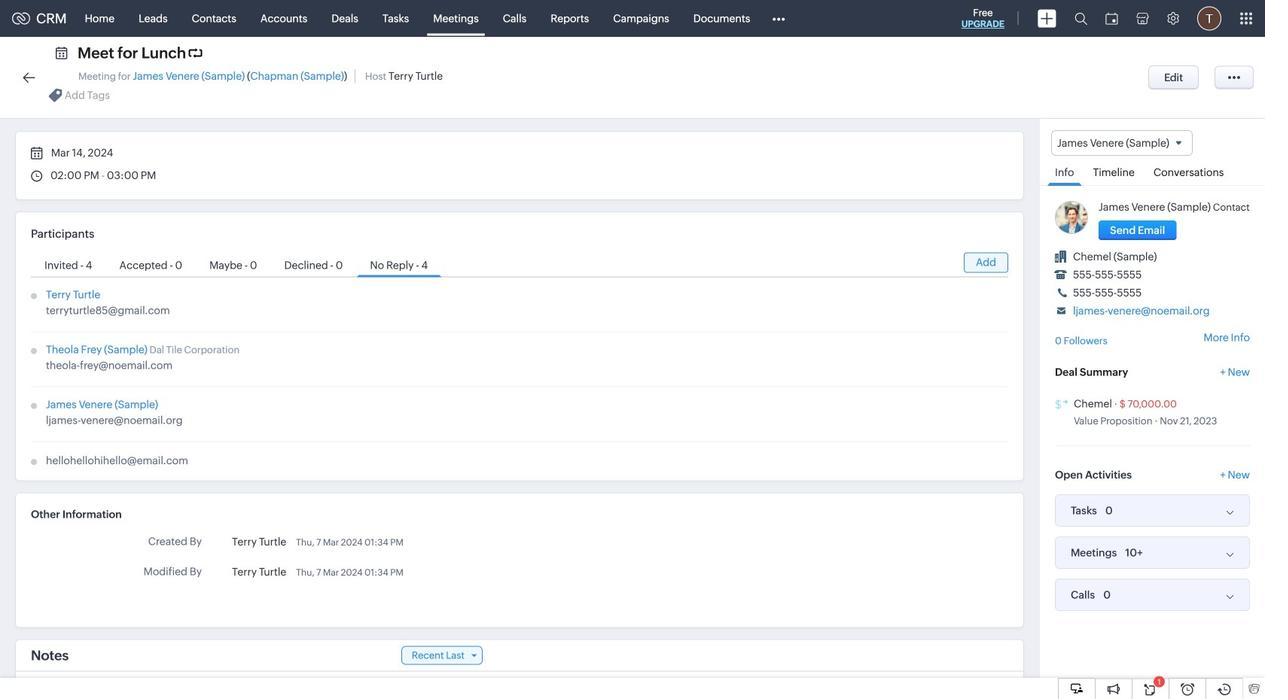 Task type: vqa. For each thing, say whether or not it's contained in the screenshot.
logo
yes



Task type: describe. For each thing, give the bounding box(es) containing it.
calendar image
[[1106, 12, 1119, 24]]

profile image
[[1198, 6, 1222, 31]]

create menu element
[[1029, 0, 1066, 37]]



Task type: locate. For each thing, give the bounding box(es) containing it.
logo image
[[12, 12, 30, 24]]

search element
[[1066, 0, 1097, 37]]

create menu image
[[1038, 9, 1057, 27]]

search image
[[1075, 12, 1088, 25]]

None field
[[1052, 130, 1193, 156]]

profile element
[[1189, 0, 1231, 37]]

Other Modules field
[[763, 6, 795, 31]]

None button
[[1149, 66, 1199, 90], [1099, 221, 1177, 240], [1149, 66, 1199, 90], [1099, 221, 1177, 240]]



